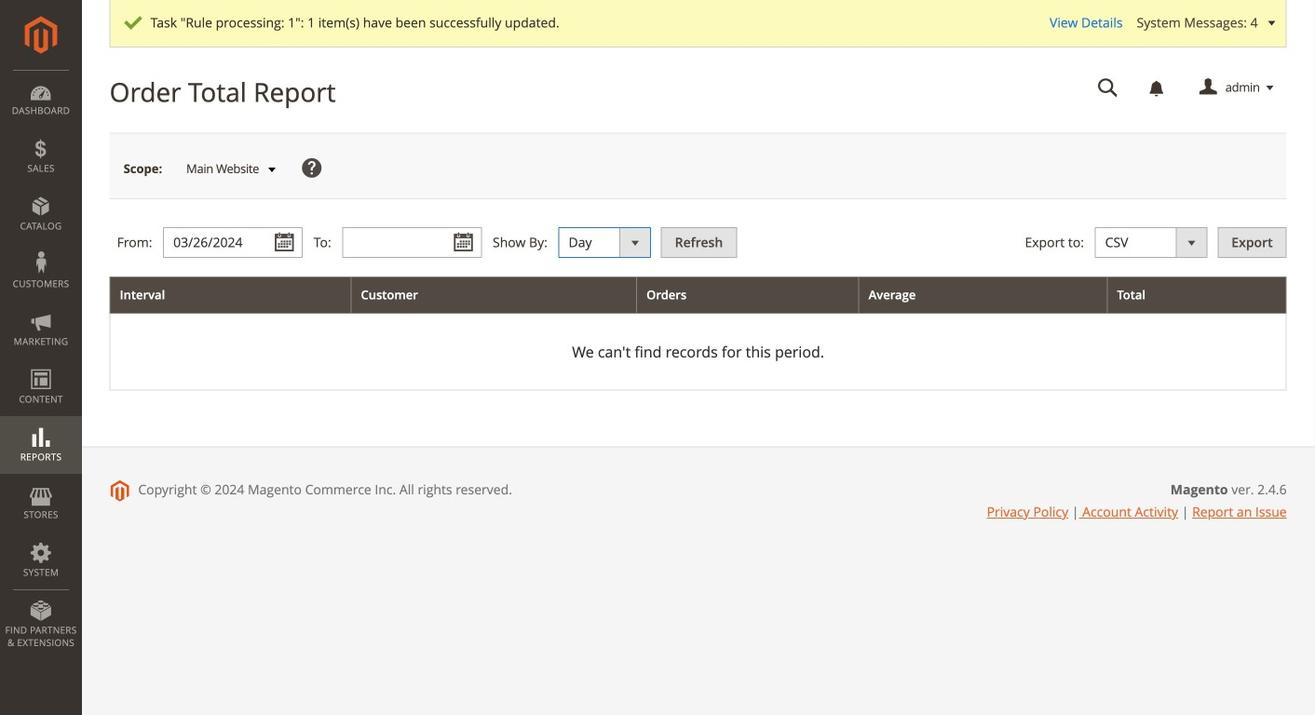Task type: locate. For each thing, give the bounding box(es) containing it.
magento admin panel image
[[25, 16, 57, 54]]

None text field
[[163, 228, 303, 258]]

menu bar
[[0, 70, 82, 659]]

None text field
[[1085, 72, 1132, 104], [342, 228, 482, 258], [1085, 72, 1132, 104], [342, 228, 482, 258]]



